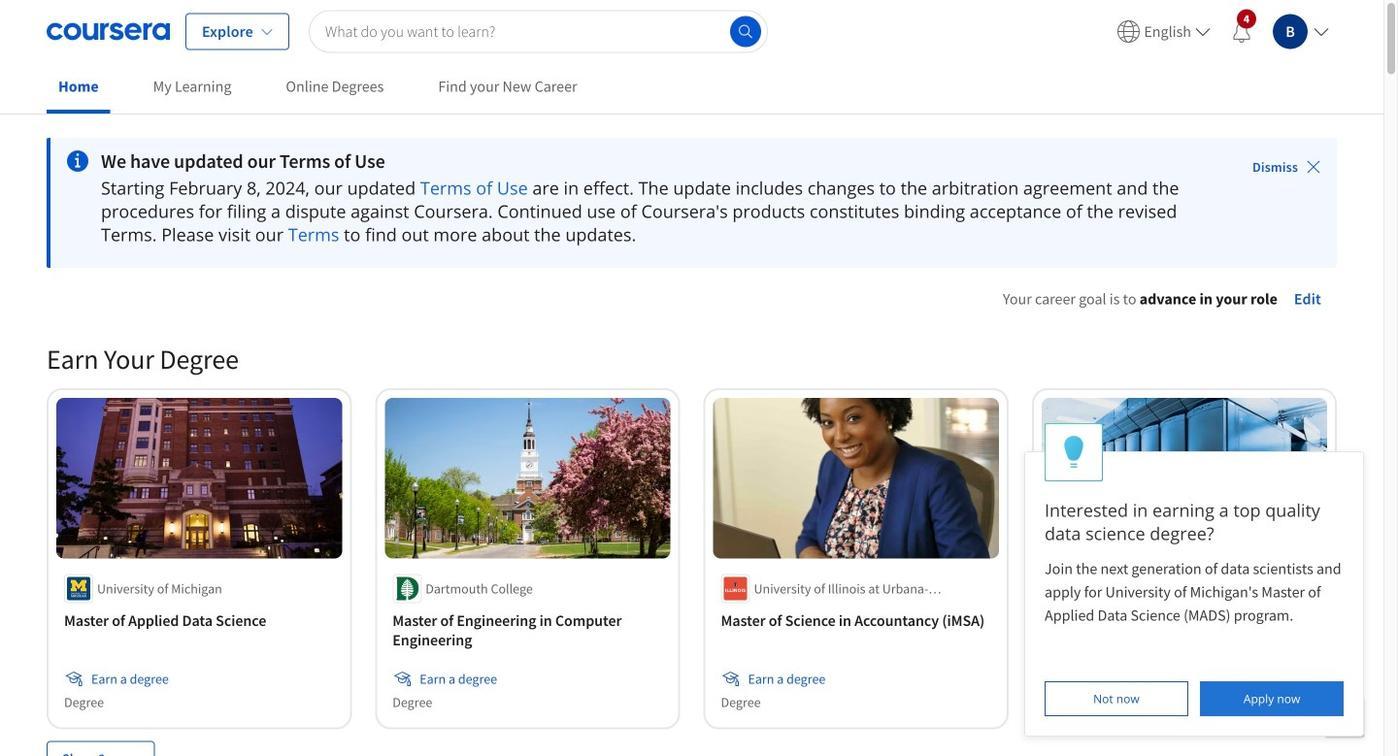 Task type: vqa. For each thing, say whether or not it's contained in the screenshot.
'search box'
yes



Task type: describe. For each thing, give the bounding box(es) containing it.
information: we have updated our terms of use element
[[101, 150, 1198, 173]]

alice element
[[1024, 423, 1364, 737]]

help center image
[[1333, 706, 1356, 729]]

earn your degree collection element
[[35, 311, 1349, 756]]



Task type: locate. For each thing, give the bounding box(es) containing it.
None search field
[[309, 10, 768, 53]]

lightbulb tip image
[[1064, 436, 1084, 469]]

coursera image
[[47, 16, 170, 47]]

What do you want to learn? text field
[[309, 10, 768, 53]]



